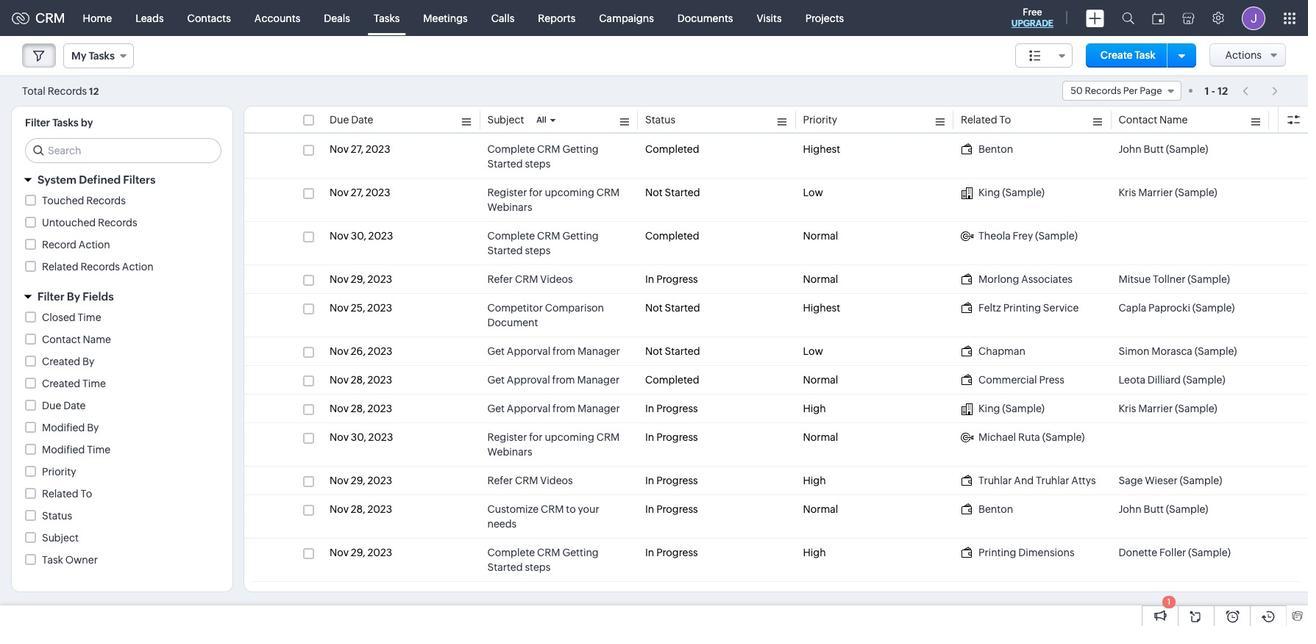 Task type: vqa. For each thing, say whether or not it's contained in the screenshot.


Task type: describe. For each thing, give the bounding box(es) containing it.
refer for high
[[487, 475, 513, 487]]

create task button
[[1086, 43, 1170, 68]]

1 vertical spatial to
[[80, 489, 92, 500]]

0 vertical spatial printing
[[1003, 302, 1041, 314]]

progress for started
[[656, 547, 698, 559]]

my
[[71, 50, 86, 62]]

1 in progress from the top
[[645, 274, 698, 285]]

crm for highest's benton link
[[537, 143, 560, 155]]

complete crm getting started steps link for nov 27, 2023
[[487, 142, 631, 171]]

nov 28, 2023 for customize crm to your needs
[[330, 504, 392, 516]]

0 horizontal spatial name
[[83, 334, 111, 346]]

profile image
[[1242, 6, 1266, 30]]

getting for nov 29, 2023
[[562, 547, 599, 559]]

crm for truhlar and truhlar attys link
[[515, 475, 538, 487]]

2023 for get approval from manager link
[[367, 375, 392, 386]]

complete crm getting started steps link for nov 29, 2023
[[487, 546, 631, 575]]

0 vertical spatial related to
[[961, 114, 1011, 126]]

competitor comparison document
[[487, 302, 604, 329]]

modified by
[[42, 422, 99, 434]]

filter by fields button
[[12, 284, 233, 310]]

50 Records Per Page field
[[1063, 81, 1181, 101]]

time for modified time
[[87, 444, 111, 456]]

0 horizontal spatial due
[[42, 400, 61, 412]]

1 horizontal spatial date
[[351, 114, 373, 126]]

steps for nov 30, 2023
[[525, 245, 551, 257]]

0 vertical spatial contact
[[1119, 114, 1157, 126]]

modified for modified by
[[42, 422, 85, 434]]

kris for low
[[1119, 187, 1136, 199]]

in for crm
[[645, 432, 654, 444]]

get approval from manager link
[[487, 373, 620, 388]]

4 progress from the top
[[656, 475, 698, 487]]

john butt (sample) for normal
[[1119, 504, 1208, 516]]

1 in from the top
[[645, 274, 654, 285]]

untouched
[[42, 217, 96, 229]]

upcoming for not started
[[545, 187, 594, 199]]

-
[[1212, 85, 1215, 97]]

create task
[[1101, 49, 1156, 61]]

dimensions
[[1018, 547, 1075, 559]]

calls link
[[480, 0, 526, 36]]

john butt (sample) for highest
[[1119, 143, 1208, 155]]

0 horizontal spatial priority
[[42, 466, 76, 478]]

1 for 1 - 12
[[1205, 85, 1209, 97]]

king (sample) link for low
[[961, 185, 1045, 200]]

2 truhlar from the left
[[1036, 475, 1069, 487]]

2023 for get apporval from manager link associated with not started
[[368, 346, 393, 358]]

1 nov from the top
[[330, 143, 349, 155]]

nov for in progress register for upcoming crm webinars link
[[330, 432, 349, 444]]

filters
[[123, 174, 155, 186]]

filter tasks by
[[25, 117, 93, 129]]

theola frey (sample) link
[[961, 229, 1078, 244]]

touched records
[[42, 195, 126, 207]]

meetings link
[[412, 0, 480, 36]]

(sample) for mitsue tollner (sample) link
[[1188, 274, 1230, 285]]

in for manager
[[645, 403, 654, 415]]

get for in
[[487, 403, 505, 415]]

closed
[[42, 312, 76, 324]]

1 horizontal spatial subject
[[487, 114, 524, 126]]

1 vertical spatial due date
[[42, 400, 86, 412]]

1 vertical spatial printing
[[979, 547, 1016, 559]]

25,
[[351, 302, 365, 314]]

0 vertical spatial priority
[[803, 114, 837, 126]]

Search text field
[[26, 139, 221, 163]]

nov 28, 2023 for get apporval from manager
[[330, 403, 392, 415]]

1 progress from the top
[[656, 274, 698, 285]]

nov for competitor comparison document link
[[330, 302, 349, 314]]

highest for completed
[[803, 143, 840, 155]]

nov 30, 2023 for complete crm getting started steps
[[330, 230, 393, 242]]

benton link for highest
[[961, 142, 1013, 157]]

complete crm getting started steps link for nov 30, 2023
[[487, 229, 631, 258]]

2023 for get apporval from manager link related to in progress
[[367, 403, 392, 415]]

2 not from the top
[[645, 302, 663, 314]]

refer crm videos link for normal
[[487, 272, 573, 287]]

29, for printing dimensions
[[351, 547, 365, 559]]

john for normal
[[1119, 504, 1142, 516]]

records for related
[[80, 261, 120, 273]]

in progress for your
[[645, 504, 698, 516]]

record action
[[42, 239, 110, 251]]

1 horizontal spatial status
[[645, 114, 676, 126]]

in progress for crm
[[645, 432, 698, 444]]

time for created time
[[82, 378, 106, 390]]

nov 29, 2023 for printing dimensions
[[330, 547, 392, 559]]

complete for nov 30, 2023
[[487, 230, 535, 242]]

register for upcoming crm webinars for not started
[[487, 187, 620, 213]]

your
[[578, 504, 599, 516]]

(sample) for donette foller (sample) link
[[1188, 547, 1231, 559]]

to
[[566, 504, 576, 516]]

crm link
[[12, 10, 65, 26]]

0 vertical spatial tasks
[[374, 12, 400, 24]]

task owner
[[42, 555, 98, 567]]

simon morasca (sample) link
[[1119, 344, 1237, 359]]

from for in
[[553, 403, 575, 415]]

(sample) inside theola frey (sample) link
[[1035, 230, 1078, 242]]

1 horizontal spatial due date
[[330, 114, 373, 126]]

5 normal from the top
[[803, 504, 838, 516]]

reports
[[538, 12, 576, 24]]

accounts
[[254, 12, 300, 24]]

feltz printing service link
[[961, 301, 1079, 316]]

nov 26, 2023
[[330, 346, 393, 358]]

0 horizontal spatial related to
[[42, 489, 92, 500]]

My Tasks field
[[63, 43, 134, 68]]

register for upcoming crm webinars link for in progress
[[487, 430, 631, 460]]

complete crm getting started steps for nov 29, 2023
[[487, 547, 599, 574]]

deals
[[324, 12, 350, 24]]

benton for highest
[[979, 143, 1013, 155]]

0 horizontal spatial action
[[79, 239, 110, 251]]

create
[[1101, 49, 1133, 61]]

tollner
[[1153, 274, 1186, 285]]

leota dilliard (sample)
[[1119, 375, 1226, 386]]

untouched records
[[42, 217, 137, 229]]

by for modified
[[87, 422, 99, 434]]

michael ruta (sample)
[[979, 432, 1085, 444]]

nov 28, 2023 for get approval from manager
[[330, 375, 392, 386]]

morasca
[[1152, 346, 1193, 358]]

0 vertical spatial name
[[1160, 114, 1188, 126]]

kris marrier (sample) for high
[[1119, 403, 1218, 415]]

filter for filter tasks by
[[25, 117, 50, 129]]

low for king (sample)
[[803, 187, 823, 199]]

press
[[1039, 375, 1065, 386]]

and
[[1014, 475, 1034, 487]]

50
[[1071, 85, 1083, 96]]

(sample) for normal the john butt (sample) link
[[1166, 504, 1208, 516]]

0 vertical spatial related
[[961, 114, 997, 126]]

28, for get apporval from manager
[[351, 403, 365, 415]]

nov for customize crm to your needs link
[[330, 504, 349, 516]]

filter for filter by fields
[[38, 291, 64, 303]]

morlong
[[979, 274, 1019, 285]]

(sample) for kris marrier (sample) link related to high
[[1175, 403, 1218, 415]]

projects
[[805, 12, 844, 24]]

register for nov 30, 2023
[[487, 432, 527, 444]]

michael ruta (sample) link
[[961, 430, 1085, 445]]

modified time
[[42, 444, 111, 456]]

0 horizontal spatial contact name
[[42, 334, 111, 346]]

dilliard
[[1148, 375, 1181, 386]]

all
[[537, 116, 546, 124]]

by for created
[[82, 356, 94, 368]]

not started for crm
[[645, 187, 700, 199]]

fields
[[83, 291, 114, 303]]

records for touched
[[86, 195, 126, 207]]

mitsue tollner (sample) link
[[1119, 272, 1230, 287]]

get apporval from manager link for not started
[[487, 344, 620, 359]]

commercial press
[[979, 375, 1065, 386]]

reports link
[[526, 0, 587, 36]]

1 vertical spatial from
[[552, 375, 575, 386]]

getting for nov 27, 2023
[[562, 143, 599, 155]]

donette foller (sample)
[[1119, 547, 1231, 559]]

2 manager from the top
[[577, 375, 620, 386]]

nov for normal's refer crm videos link
[[330, 274, 349, 285]]

total
[[22, 85, 45, 97]]

row group containing nov 27, 2023
[[244, 135, 1308, 583]]

50 records per page
[[1071, 85, 1162, 96]]

commercial press link
[[961, 373, 1065, 388]]

1 vertical spatial date
[[63, 400, 86, 412]]

2 not started from the top
[[645, 302, 700, 314]]

2023 for in progress register for upcoming crm webinars link
[[368, 432, 393, 444]]

low for chapman
[[803, 346, 823, 358]]

free upgrade
[[1012, 7, 1054, 29]]

2 get from the top
[[487, 375, 505, 386]]

feltz
[[979, 302, 1001, 314]]

john butt (sample) link for highest
[[1119, 142, 1208, 157]]

frey
[[1013, 230, 1033, 242]]

4 in progress from the top
[[645, 475, 698, 487]]

touched
[[42, 195, 84, 207]]

get approval from manager
[[487, 375, 620, 386]]

customize
[[487, 504, 539, 516]]

0 horizontal spatial status
[[42, 511, 72, 522]]

related records action
[[42, 261, 154, 273]]

(sample) for the leota dilliard (sample) link
[[1183, 375, 1226, 386]]

leads
[[135, 12, 164, 24]]

visits link
[[745, 0, 794, 36]]

simon morasca (sample)
[[1119, 346, 1237, 358]]

defined
[[79, 174, 121, 186]]

customize crm to your needs link
[[487, 503, 631, 532]]

filter by fields
[[38, 291, 114, 303]]

steps for nov 29, 2023
[[525, 562, 551, 574]]

1 vertical spatial contact
[[42, 334, 81, 346]]

service
[[1043, 302, 1079, 314]]

owner
[[65, 555, 98, 567]]

(sample) inside michael ruta (sample) link
[[1042, 432, 1085, 444]]

4 in from the top
[[645, 475, 654, 487]]

task inside create task button
[[1135, 49, 1156, 61]]

2023 for normal's refer crm videos link
[[367, 274, 392, 285]]

theola frey (sample)
[[979, 230, 1078, 242]]

document
[[487, 317, 538, 329]]

free
[[1023, 7, 1042, 18]]

1 horizontal spatial due
[[330, 114, 349, 126]]

capla
[[1119, 302, 1147, 314]]

customize crm to your needs
[[487, 504, 599, 531]]

home
[[83, 12, 112, 24]]

donette foller (sample) link
[[1119, 546, 1231, 561]]

competitor comparison document link
[[487, 301, 631, 330]]

size image
[[1029, 49, 1041, 63]]

time for closed time
[[78, 312, 101, 324]]

26,
[[351, 346, 366, 358]]

home link
[[71, 0, 124, 36]]

capla paprocki (sample) link
[[1119, 301, 1235, 316]]



Task type: locate. For each thing, give the bounding box(es) containing it.
tasks for my tasks
[[89, 50, 115, 62]]

5 nov from the top
[[330, 302, 349, 314]]

2 progress from the top
[[656, 403, 698, 415]]

calls
[[491, 12, 515, 24]]

1 complete crm getting started steps from the top
[[487, 143, 599, 170]]

2 register from the top
[[487, 432, 527, 444]]

crm
[[35, 10, 65, 26], [537, 143, 560, 155], [596, 187, 620, 199], [537, 230, 560, 242], [515, 274, 538, 285], [596, 432, 620, 444], [515, 475, 538, 487], [541, 504, 564, 516], [537, 547, 560, 559]]

for
[[529, 187, 543, 199], [529, 432, 543, 444]]

page
[[1140, 85, 1162, 96]]

1 webinars from the top
[[487, 202, 532, 213]]

1 steps from the top
[[525, 158, 551, 170]]

commercial
[[979, 375, 1037, 386]]

(sample) for 'sage wieser (sample)' link in the right bottom of the page
[[1180, 475, 1222, 487]]

0 vertical spatial highest
[[803, 143, 840, 155]]

high
[[803, 403, 826, 415], [803, 475, 826, 487], [803, 547, 826, 559]]

3 high from the top
[[803, 547, 826, 559]]

2 normal from the top
[[803, 274, 838, 285]]

7 nov from the top
[[330, 375, 349, 386]]

contact down the per
[[1119, 114, 1157, 126]]

total records 12
[[22, 85, 99, 97]]

2 upcoming from the top
[[545, 432, 594, 444]]

2 kris from the top
[[1119, 403, 1136, 415]]

started
[[487, 158, 523, 170], [665, 187, 700, 199], [487, 245, 523, 257], [665, 302, 700, 314], [665, 346, 700, 358], [487, 562, 523, 574]]

king up theola
[[979, 187, 1000, 199]]

0 vertical spatial get apporval from manager link
[[487, 344, 620, 359]]

apporval down approval
[[507, 403, 551, 415]]

action up filter by fields dropdown button
[[122, 261, 154, 273]]

1 john butt (sample) from the top
[[1119, 143, 1208, 155]]

nov for refer crm videos link for high
[[330, 475, 349, 487]]

1 vertical spatial register
[[487, 432, 527, 444]]

marrier
[[1138, 187, 1173, 199], [1138, 403, 1173, 415]]

0 horizontal spatial 1
[[1168, 598, 1171, 607]]

0 vertical spatial king (sample)
[[979, 187, 1045, 199]]

time down fields
[[78, 312, 101, 324]]

complete crm getting started steps down all on the top left of page
[[487, 143, 599, 170]]

king (sample) link down the commercial in the bottom right of the page
[[961, 402, 1045, 416]]

28, for customize crm to your needs
[[351, 504, 365, 516]]

from down get approval from manager link
[[553, 403, 575, 415]]

name down page
[[1160, 114, 1188, 126]]

filter down 'total'
[[25, 117, 50, 129]]

1 kris marrier (sample) from the top
[[1119, 187, 1218, 199]]

0 vertical spatial to
[[999, 114, 1011, 126]]

(sample) inside 'sage wieser (sample)' link
[[1180, 475, 1222, 487]]

competitor
[[487, 302, 543, 314]]

getting
[[562, 143, 599, 155], [562, 230, 599, 242], [562, 547, 599, 559]]

upcoming for in progress
[[545, 432, 594, 444]]

complete crm getting started steps link down customize crm to your needs link
[[487, 546, 631, 575]]

5 in from the top
[[645, 504, 654, 516]]

manager down get approval from manager
[[578, 403, 620, 415]]

1 high from the top
[[803, 403, 826, 415]]

0 vertical spatial contact name
[[1119, 114, 1188, 126]]

1 vertical spatial marrier
[[1138, 403, 1173, 415]]

1 manager from the top
[[578, 346, 620, 358]]

1 horizontal spatial to
[[999, 114, 1011, 126]]

3 in progress from the top
[[645, 432, 698, 444]]

2 getting from the top
[[562, 230, 599, 242]]

action
[[79, 239, 110, 251], [122, 261, 154, 273]]

1 created from the top
[[42, 356, 80, 368]]

from up get approval from manager link
[[553, 346, 575, 358]]

2 vertical spatial nov 29, 2023
[[330, 547, 392, 559]]

11 nov from the top
[[330, 504, 349, 516]]

2 complete from the top
[[487, 230, 535, 242]]

1 vertical spatial task
[[42, 555, 63, 567]]

0 vertical spatial task
[[1135, 49, 1156, 61]]

high for printing dimensions
[[803, 547, 826, 559]]

filter inside filter by fields dropdown button
[[38, 291, 64, 303]]

1 vertical spatial benton link
[[961, 503, 1013, 517]]

normal for theola
[[803, 230, 838, 242]]

created for created time
[[42, 378, 80, 390]]

progress for your
[[656, 504, 698, 516]]

(sample) for simon morasca (sample) link
[[1195, 346, 1237, 358]]

row group
[[244, 135, 1308, 583]]

1 get from the top
[[487, 346, 505, 358]]

4 nov from the top
[[330, 274, 349, 285]]

1 vertical spatial created
[[42, 378, 80, 390]]

profile element
[[1233, 0, 1274, 36]]

sage
[[1119, 475, 1143, 487]]

kris marrier (sample) link for high
[[1119, 402, 1218, 416]]

king (sample) up theola frey (sample) link
[[979, 187, 1045, 199]]

benton
[[979, 143, 1013, 155], [979, 504, 1013, 516]]

(sample) inside mitsue tollner (sample) link
[[1188, 274, 1230, 285]]

create menu image
[[1086, 9, 1104, 27]]

logo image
[[12, 12, 29, 24]]

sage wieser (sample)
[[1119, 475, 1222, 487]]

kris marrier (sample) link
[[1119, 185, 1218, 200], [1119, 402, 1218, 416]]

1 king from the top
[[979, 187, 1000, 199]]

1 vertical spatial related to
[[42, 489, 92, 500]]

by
[[81, 117, 93, 129]]

butt down wieser
[[1144, 504, 1164, 516]]

date
[[351, 114, 373, 126], [63, 400, 86, 412]]

by up closed time
[[67, 291, 80, 303]]

nov
[[330, 143, 349, 155], [330, 187, 349, 199], [330, 230, 349, 242], [330, 274, 349, 285], [330, 302, 349, 314], [330, 346, 349, 358], [330, 375, 349, 386], [330, 403, 349, 415], [330, 432, 349, 444], [330, 475, 349, 487], [330, 504, 349, 516], [330, 547, 349, 559]]

progress
[[656, 274, 698, 285], [656, 403, 698, 415], [656, 432, 698, 444], [656, 475, 698, 487], [656, 504, 698, 516], [656, 547, 698, 559]]

truhlar and truhlar attys link
[[961, 474, 1096, 489]]

2 highest from the top
[[803, 302, 840, 314]]

1 vertical spatial benton
[[979, 504, 1013, 516]]

1 vertical spatial manager
[[577, 375, 620, 386]]

(sample) inside the leota dilliard (sample) link
[[1183, 375, 1226, 386]]

1 for from the top
[[529, 187, 543, 199]]

sage wieser (sample) link
[[1119, 474, 1222, 489]]

2 vertical spatial 28,
[[351, 504, 365, 516]]

action up related records action
[[79, 239, 110, 251]]

steps for nov 27, 2023
[[525, 158, 551, 170]]

completed
[[645, 143, 699, 155], [645, 230, 699, 242], [645, 375, 699, 386]]

2023 for refer crm videos link for high
[[367, 475, 392, 487]]

system
[[38, 174, 76, 186]]

create menu element
[[1077, 0, 1113, 36]]

2 vertical spatial 29,
[[351, 547, 365, 559]]

from right approval
[[552, 375, 575, 386]]

tasks left by
[[52, 117, 78, 129]]

time down created by
[[82, 378, 106, 390]]

refer crm videos for normal
[[487, 274, 573, 285]]

leads link
[[124, 0, 176, 36]]

3 nov 29, 2023 from the top
[[330, 547, 392, 559]]

0 vertical spatial 28,
[[351, 375, 365, 386]]

0 vertical spatial john butt (sample)
[[1119, 143, 1208, 155]]

john for highest
[[1119, 143, 1142, 155]]

get apporval from manager for not started
[[487, 346, 620, 358]]

complete crm getting started steps for nov 30, 2023
[[487, 230, 599, 257]]

kris for high
[[1119, 403, 1136, 415]]

3 28, from the top
[[351, 504, 365, 516]]

comparison
[[545, 302, 604, 314]]

name down closed time
[[83, 334, 111, 346]]

2 nov 30, 2023 from the top
[[330, 432, 393, 444]]

1 refer crm videos from the top
[[487, 274, 573, 285]]

2 vertical spatial related
[[42, 489, 78, 500]]

(sample) inside donette foller (sample) link
[[1188, 547, 1231, 559]]

0 vertical spatial john
[[1119, 143, 1142, 155]]

printing dimensions
[[979, 547, 1075, 559]]

webinars for nov 27, 2023
[[487, 202, 532, 213]]

2 king from the top
[[979, 403, 1000, 415]]

in for your
[[645, 504, 654, 516]]

created up created time
[[42, 356, 80, 368]]

progress for crm
[[656, 432, 698, 444]]

get down document
[[487, 346, 505, 358]]

1 vertical spatial action
[[122, 261, 154, 273]]

1 refer from the top
[[487, 274, 513, 285]]

high for truhlar and truhlar attys
[[803, 475, 826, 487]]

2 nov 28, 2023 from the top
[[330, 403, 392, 415]]

subject up task owner
[[42, 533, 79, 544]]

2 28, from the top
[[351, 403, 365, 415]]

0 vertical spatial getting
[[562, 143, 599, 155]]

get apporval from manager link up get approval from manager link
[[487, 344, 620, 359]]

records down "touched records"
[[98, 217, 137, 229]]

nov for get apporval from manager link related to in progress
[[330, 403, 349, 415]]

simon
[[1119, 346, 1150, 358]]

0 vertical spatial manager
[[578, 346, 620, 358]]

calendar image
[[1152, 12, 1165, 24]]

2 webinars from the top
[[487, 447, 532, 458]]

in progress
[[645, 274, 698, 285], [645, 403, 698, 415], [645, 432, 698, 444], [645, 475, 698, 487], [645, 504, 698, 516], [645, 547, 698, 559]]

0 vertical spatial 27,
[[351, 143, 364, 155]]

refer crm videos up competitor
[[487, 274, 573, 285]]

12 inside total records 12
[[89, 86, 99, 97]]

complete crm getting started steps link
[[487, 142, 631, 171], [487, 229, 631, 258], [487, 546, 631, 575]]

in
[[645, 274, 654, 285], [645, 403, 654, 415], [645, 432, 654, 444], [645, 475, 654, 487], [645, 504, 654, 516], [645, 547, 654, 559]]

king (sample) down commercial press link in the bottom of the page
[[979, 403, 1045, 415]]

2 vertical spatial not
[[645, 346, 663, 358]]

actions
[[1225, 49, 1262, 61]]

refer crm videos up customize at the left
[[487, 475, 573, 487]]

2 marrier from the top
[[1138, 403, 1173, 415]]

1 kris marrier (sample) link from the top
[[1119, 185, 1218, 200]]

1 vertical spatial 27,
[[351, 187, 364, 199]]

refer crm videos for high
[[487, 475, 573, 487]]

not started for manager
[[645, 346, 700, 358]]

0 vertical spatial upcoming
[[545, 187, 594, 199]]

leota dilliard (sample) link
[[1119, 373, 1226, 388]]

kris marrier (sample) link for low
[[1119, 185, 1218, 200]]

webinars for nov 30, 2023
[[487, 447, 532, 458]]

12 up by
[[89, 86, 99, 97]]

2 king (sample) link from the top
[[961, 402, 1045, 416]]

1 vertical spatial refer
[[487, 475, 513, 487]]

complete for nov 27, 2023
[[487, 143, 535, 155]]

3 not started from the top
[[645, 346, 700, 358]]

tasks right deals link
[[374, 12, 400, 24]]

(sample) for the john butt (sample) link for highest
[[1166, 143, 1208, 155]]

king (sample)
[[979, 187, 1045, 199], [979, 403, 1045, 415]]

2 vertical spatial by
[[87, 422, 99, 434]]

3 completed from the top
[[645, 375, 699, 386]]

upgrade
[[1012, 18, 1054, 29]]

crm for morlong associates link on the right of the page
[[515, 274, 538, 285]]

associates
[[1021, 274, 1073, 285]]

3 in from the top
[[645, 432, 654, 444]]

2 refer from the top
[[487, 475, 513, 487]]

1 horizontal spatial 1
[[1205, 85, 1209, 97]]

capla paprocki (sample)
[[1119, 302, 1235, 314]]

search element
[[1113, 0, 1143, 36]]

filter up closed
[[38, 291, 64, 303]]

3 manager from the top
[[578, 403, 620, 415]]

records down defined
[[86, 195, 126, 207]]

1 27, from the top
[[351, 143, 364, 155]]

1 vertical spatial register for upcoming crm webinars
[[487, 432, 620, 458]]

3 not from the top
[[645, 346, 663, 358]]

refer up competitor
[[487, 274, 513, 285]]

created
[[42, 356, 80, 368], [42, 378, 80, 390]]

1 vertical spatial apporval
[[507, 403, 551, 415]]

not
[[645, 187, 663, 199], [645, 302, 663, 314], [645, 346, 663, 358]]

records inside 50 records per page field
[[1085, 85, 1121, 96]]

tasks inside field
[[89, 50, 115, 62]]

2 vertical spatial completed
[[645, 375, 699, 386]]

refer crm videos link up customize at the left
[[487, 474, 573, 489]]

get apporval from manager link
[[487, 344, 620, 359], [487, 402, 620, 416]]

nov 29, 2023 for morlong associates
[[330, 274, 392, 285]]

get apporval from manager link down get approval from manager link
[[487, 402, 620, 416]]

modified up modified time
[[42, 422, 85, 434]]

1 horizontal spatial truhlar
[[1036, 475, 1069, 487]]

john butt (sample) link for normal
[[1119, 503, 1208, 517]]

1 vertical spatial register for upcoming crm webinars link
[[487, 430, 631, 460]]

12 for total records 12
[[89, 86, 99, 97]]

closed time
[[42, 312, 101, 324]]

12 right - on the right
[[1218, 85, 1228, 97]]

contact name down page
[[1119, 114, 1188, 126]]

2 vertical spatial from
[[553, 403, 575, 415]]

1 nov 30, 2023 from the top
[[330, 230, 393, 242]]

1 apporval from the top
[[507, 346, 551, 358]]

0 horizontal spatial subject
[[42, 533, 79, 544]]

complete crm getting started steps for nov 27, 2023
[[487, 143, 599, 170]]

1 down foller
[[1168, 598, 1171, 607]]

1 complete crm getting started steps link from the top
[[487, 142, 631, 171]]

approval
[[507, 375, 550, 386]]

videos for high
[[540, 475, 573, 487]]

complete crm getting started steps link down all on the top left of page
[[487, 142, 631, 171]]

12
[[1218, 85, 1228, 97], [89, 86, 99, 97]]

navigation
[[1235, 80, 1286, 102]]

2 vertical spatial complete crm getting started steps
[[487, 547, 599, 574]]

2 john from the top
[[1119, 504, 1142, 516]]

videos up to
[[540, 475, 573, 487]]

contact
[[1119, 114, 1157, 126], [42, 334, 81, 346]]

get left approval
[[487, 375, 505, 386]]

steps down customize crm to your needs
[[525, 562, 551, 574]]

30, for complete
[[351, 230, 366, 242]]

truhlar left and
[[979, 475, 1012, 487]]

register for upcoming crm webinars link for not started
[[487, 185, 631, 215]]

printing down morlong associates
[[1003, 302, 1041, 314]]

john butt (sample) down page
[[1119, 143, 1208, 155]]

apporval up approval
[[507, 346, 551, 358]]

0 vertical spatial due date
[[330, 114, 373, 126]]

2 get apporval from manager link from the top
[[487, 402, 620, 416]]

john butt (sample) down wieser
[[1119, 504, 1208, 516]]

king (sample) for low
[[979, 187, 1045, 199]]

1 left - on the right
[[1205, 85, 1209, 97]]

(sample) for low's kris marrier (sample) link
[[1175, 187, 1218, 199]]

29, for morlong associates
[[351, 274, 365, 285]]

(sample) inside 'capla paprocki (sample)' link
[[1193, 302, 1235, 314]]

nov 25, 2023
[[330, 302, 392, 314]]

king (sample) link for high
[[961, 402, 1045, 416]]

created down created by
[[42, 378, 80, 390]]

by up modified time
[[87, 422, 99, 434]]

2 john butt (sample) link from the top
[[1119, 503, 1208, 517]]

0 vertical spatial from
[[553, 346, 575, 358]]

by up created time
[[82, 356, 94, 368]]

butt for highest
[[1144, 143, 1164, 155]]

1 vertical spatial upcoming
[[545, 432, 594, 444]]

truhlar and truhlar attys
[[979, 475, 1096, 487]]

1 vertical spatial tasks
[[89, 50, 115, 62]]

john butt (sample)
[[1119, 143, 1208, 155], [1119, 504, 1208, 516]]

0 horizontal spatial date
[[63, 400, 86, 412]]

task right "create" at the top of the page
[[1135, 49, 1156, 61]]

5 in progress from the top
[[645, 504, 698, 516]]

steps down all on the top left of page
[[525, 158, 551, 170]]

2 high from the top
[[803, 475, 826, 487]]

accounts link
[[243, 0, 312, 36]]

2 kris marrier (sample) link from the top
[[1119, 402, 1218, 416]]

mitsue
[[1119, 274, 1151, 285]]

1 28, from the top
[[351, 375, 365, 386]]

0 vertical spatial not
[[645, 187, 663, 199]]

6 in from the top
[[645, 547, 654, 559]]

1 vertical spatial kris marrier (sample)
[[1119, 403, 1218, 415]]

not started
[[645, 187, 700, 199], [645, 302, 700, 314], [645, 346, 700, 358]]

1 horizontal spatial related to
[[961, 114, 1011, 126]]

by inside filter by fields dropdown button
[[67, 291, 80, 303]]

2 nov from the top
[[330, 187, 349, 199]]

0 vertical spatial register
[[487, 187, 527, 199]]

2 refer crm videos link from the top
[[487, 474, 573, 489]]

apporval for not started
[[507, 346, 551, 358]]

tasks link
[[362, 0, 412, 36]]

1 nov 28, 2023 from the top
[[330, 375, 392, 386]]

0 vertical spatial john butt (sample) link
[[1119, 142, 1208, 157]]

2 created from the top
[[42, 378, 80, 390]]

0 horizontal spatial task
[[42, 555, 63, 567]]

manager down comparison
[[578, 346, 620, 358]]

0 vertical spatial for
[[529, 187, 543, 199]]

in progress for manager
[[645, 403, 698, 415]]

1 vertical spatial name
[[83, 334, 111, 346]]

1 vertical spatial complete crm getting started steps
[[487, 230, 599, 257]]

0 vertical spatial apporval
[[507, 346, 551, 358]]

get apporval from manager down get approval from manager link
[[487, 403, 620, 415]]

in for started
[[645, 547, 654, 559]]

normal for michael
[[803, 432, 838, 444]]

butt down page
[[1144, 143, 1164, 155]]

refer crm videos link up competitor
[[487, 272, 573, 287]]

12 nov from the top
[[330, 547, 349, 559]]

1 register for upcoming crm webinars from the top
[[487, 187, 620, 213]]

john butt (sample) link down wieser
[[1119, 503, 1208, 517]]

2 complete crm getting started steps link from the top
[[487, 229, 631, 258]]

1 vertical spatial completed
[[645, 230, 699, 242]]

morlong associates
[[979, 274, 1073, 285]]

for for in
[[529, 432, 543, 444]]

complete crm getting started steps up competitor
[[487, 230, 599, 257]]

2 complete crm getting started steps from the top
[[487, 230, 599, 257]]

crm for theola frey (sample) link
[[537, 230, 560, 242]]

butt for normal
[[1144, 504, 1164, 516]]

1 vertical spatial filter
[[38, 291, 64, 303]]

2 refer crm videos from the top
[[487, 475, 573, 487]]

king for low
[[979, 187, 1000, 199]]

1 benton link from the top
[[961, 142, 1013, 157]]

task left owner at the left bottom of page
[[42, 555, 63, 567]]

1 for 1
[[1168, 598, 1171, 607]]

deals link
[[312, 0, 362, 36]]

2 get apporval from manager from the top
[[487, 403, 620, 415]]

2 kris marrier (sample) from the top
[[1119, 403, 1218, 415]]

search image
[[1122, 12, 1135, 24]]

0 vertical spatial status
[[645, 114, 676, 126]]

0 vertical spatial date
[[351, 114, 373, 126]]

john down sage
[[1119, 504, 1142, 516]]

register for upcoming crm webinars link
[[487, 185, 631, 215], [487, 430, 631, 460]]

(sample)
[[1166, 143, 1208, 155], [1002, 187, 1045, 199], [1175, 187, 1218, 199], [1035, 230, 1078, 242], [1188, 274, 1230, 285], [1193, 302, 1235, 314], [1195, 346, 1237, 358], [1183, 375, 1226, 386], [1002, 403, 1045, 415], [1175, 403, 1218, 415], [1042, 432, 1085, 444], [1180, 475, 1222, 487], [1166, 504, 1208, 516], [1188, 547, 1231, 559]]

modified for modified time
[[42, 444, 85, 456]]

3 progress from the top
[[656, 432, 698, 444]]

complete crm getting started steps link up comparison
[[487, 229, 631, 258]]

2 register for upcoming crm webinars link from the top
[[487, 430, 631, 460]]

get down get approval from manager
[[487, 403, 505, 415]]

needs
[[487, 519, 517, 531]]

1 nov 27, 2023 from the top
[[330, 143, 390, 155]]

get apporval from manager up get approval from manager link
[[487, 346, 620, 358]]

my tasks
[[71, 50, 115, 62]]

wieser
[[1145, 475, 1178, 487]]

for down approval
[[529, 432, 543, 444]]

refer for normal
[[487, 274, 513, 285]]

1 vertical spatial nov 29, 2023
[[330, 475, 392, 487]]

webinars
[[487, 202, 532, 213], [487, 447, 532, 458]]

nov 28, 2023
[[330, 375, 392, 386], [330, 403, 392, 415], [330, 504, 392, 516]]

get apporval from manager link for in progress
[[487, 402, 620, 416]]

manager for in
[[578, 403, 620, 415]]

2 steps from the top
[[525, 245, 551, 257]]

1 king (sample) from the top
[[979, 187, 1045, 199]]

from
[[553, 346, 575, 358], [552, 375, 575, 386], [553, 403, 575, 415]]

3 complete crm getting started steps link from the top
[[487, 546, 631, 575]]

1 vertical spatial for
[[529, 432, 543, 444]]

donette
[[1119, 547, 1157, 559]]

register for upcoming crm webinars for in progress
[[487, 432, 620, 458]]

records right 50
[[1085, 85, 1121, 96]]

1 30, from the top
[[351, 230, 366, 242]]

king (sample) link up theola
[[961, 185, 1045, 200]]

normal for morlong
[[803, 274, 838, 285]]

contacts
[[187, 12, 231, 24]]

28, for get approval from manager
[[351, 375, 365, 386]]

27, for register
[[351, 187, 364, 199]]

3 nov from the top
[[330, 230, 349, 242]]

3 steps from the top
[[525, 562, 551, 574]]

nov 30, 2023
[[330, 230, 393, 242], [330, 432, 393, 444]]

None field
[[1015, 43, 1073, 68]]

for down all on the top left of page
[[529, 187, 543, 199]]

0 vertical spatial nov 27, 2023
[[330, 143, 390, 155]]

king up 'michael'
[[979, 403, 1000, 415]]

records for 50
[[1085, 85, 1121, 96]]

refer up customize at the left
[[487, 475, 513, 487]]

manager for not
[[578, 346, 620, 358]]

6 in progress from the top
[[645, 547, 698, 559]]

tasks for filter tasks by
[[52, 117, 78, 129]]

2 vertical spatial get
[[487, 403, 505, 415]]

campaigns link
[[587, 0, 666, 36]]

1 low from the top
[[803, 187, 823, 199]]

nov for get apporval from manager link associated with not started
[[330, 346, 349, 358]]

0 vertical spatial action
[[79, 239, 110, 251]]

1 vertical spatial by
[[82, 356, 94, 368]]

filter
[[25, 117, 50, 129], [38, 291, 64, 303]]

records up filter tasks by
[[48, 85, 87, 97]]

john down the per
[[1119, 143, 1142, 155]]

2023
[[366, 143, 390, 155], [366, 187, 390, 199], [368, 230, 393, 242], [367, 274, 392, 285], [367, 302, 392, 314], [368, 346, 393, 358], [367, 375, 392, 386], [367, 403, 392, 415], [368, 432, 393, 444], [367, 475, 392, 487], [367, 504, 392, 516], [367, 547, 392, 559]]

2 27, from the top
[[351, 187, 364, 199]]

1 benton from the top
[[979, 143, 1013, 155]]

0 vertical spatial complete
[[487, 143, 535, 155]]

2 low from the top
[[803, 346, 823, 358]]

system defined filters
[[38, 174, 155, 186]]

1 nov 29, 2023 from the top
[[330, 274, 392, 285]]

1 vertical spatial status
[[42, 511, 72, 522]]

0 vertical spatial get apporval from manager
[[487, 346, 620, 358]]

1 highest from the top
[[803, 143, 840, 155]]

0 vertical spatial videos
[[540, 274, 573, 285]]

0 vertical spatial refer crm videos link
[[487, 272, 573, 287]]

benton link for normal
[[961, 503, 1013, 517]]

1 kris from the top
[[1119, 187, 1136, 199]]

1 vertical spatial related
[[42, 261, 78, 273]]

0 vertical spatial nov 30, 2023
[[330, 230, 393, 242]]

(sample) for 'capla paprocki (sample)' link
[[1193, 302, 1235, 314]]

(sample) inside simon morasca (sample) link
[[1195, 346, 1237, 358]]

0 vertical spatial time
[[78, 312, 101, 324]]

contact name down closed time
[[42, 334, 111, 346]]

time down modified by
[[87, 444, 111, 456]]

0 vertical spatial created
[[42, 356, 80, 368]]

0 vertical spatial refer
[[487, 274, 513, 285]]

1 truhlar from the left
[[979, 475, 1012, 487]]

ruta
[[1018, 432, 1040, 444]]

register
[[487, 187, 527, 199], [487, 432, 527, 444]]

complete
[[487, 143, 535, 155], [487, 230, 535, 242], [487, 547, 535, 559]]

getting for nov 30, 2023
[[562, 230, 599, 242]]

2 vertical spatial manager
[[578, 403, 620, 415]]

nov 30, 2023 for register for upcoming crm webinars
[[330, 432, 393, 444]]

videos up comparison
[[540, 274, 573, 285]]

printing dimensions link
[[961, 546, 1075, 561]]

steps up competitor
[[525, 245, 551, 257]]

1 vertical spatial king
[[979, 403, 1000, 415]]

complete crm getting started steps down customize crm to your needs
[[487, 547, 599, 574]]

highest
[[803, 143, 840, 155], [803, 302, 840, 314]]

truhlar right and
[[1036, 475, 1069, 487]]

9 nov from the top
[[330, 432, 349, 444]]

crm inside customize crm to your needs
[[541, 504, 564, 516]]

2 in from the top
[[645, 403, 654, 415]]

per
[[1123, 85, 1138, 96]]

contact down closed
[[42, 334, 81, 346]]

1 vertical spatial not
[[645, 302, 663, 314]]

8 nov from the top
[[330, 403, 349, 415]]

records
[[48, 85, 87, 97], [1085, 85, 1121, 96], [86, 195, 126, 207], [98, 217, 137, 229], [80, 261, 120, 273]]

records up fields
[[80, 261, 120, 273]]

crm for benton link related to normal
[[541, 504, 564, 516]]

1 horizontal spatial contact
[[1119, 114, 1157, 126]]

2 videos from the top
[[540, 475, 573, 487]]

1 vertical spatial videos
[[540, 475, 573, 487]]

0 horizontal spatial tasks
[[52, 117, 78, 129]]

completed for theola
[[645, 230, 699, 242]]

1 completed from the top
[[645, 143, 699, 155]]

modified down modified by
[[42, 444, 85, 456]]

subject left all on the top left of page
[[487, 114, 524, 126]]

1 vertical spatial steps
[[525, 245, 551, 257]]

0 vertical spatial complete crm getting started steps
[[487, 143, 599, 170]]

2 john butt (sample) from the top
[[1119, 504, 1208, 516]]

1 vertical spatial webinars
[[487, 447, 532, 458]]

0 horizontal spatial contact
[[42, 334, 81, 346]]

manager right approval
[[577, 375, 620, 386]]

john butt (sample) link down page
[[1119, 142, 1208, 157]]

printing left dimensions
[[979, 547, 1016, 559]]

1 vertical spatial getting
[[562, 230, 599, 242]]

1 getting from the top
[[562, 143, 599, 155]]

tasks right my
[[89, 50, 115, 62]]

2 modified from the top
[[42, 444, 85, 456]]

3 nov 28, 2023 from the top
[[330, 504, 392, 516]]

morlong associates link
[[961, 272, 1073, 287]]

1 vertical spatial get
[[487, 375, 505, 386]]



